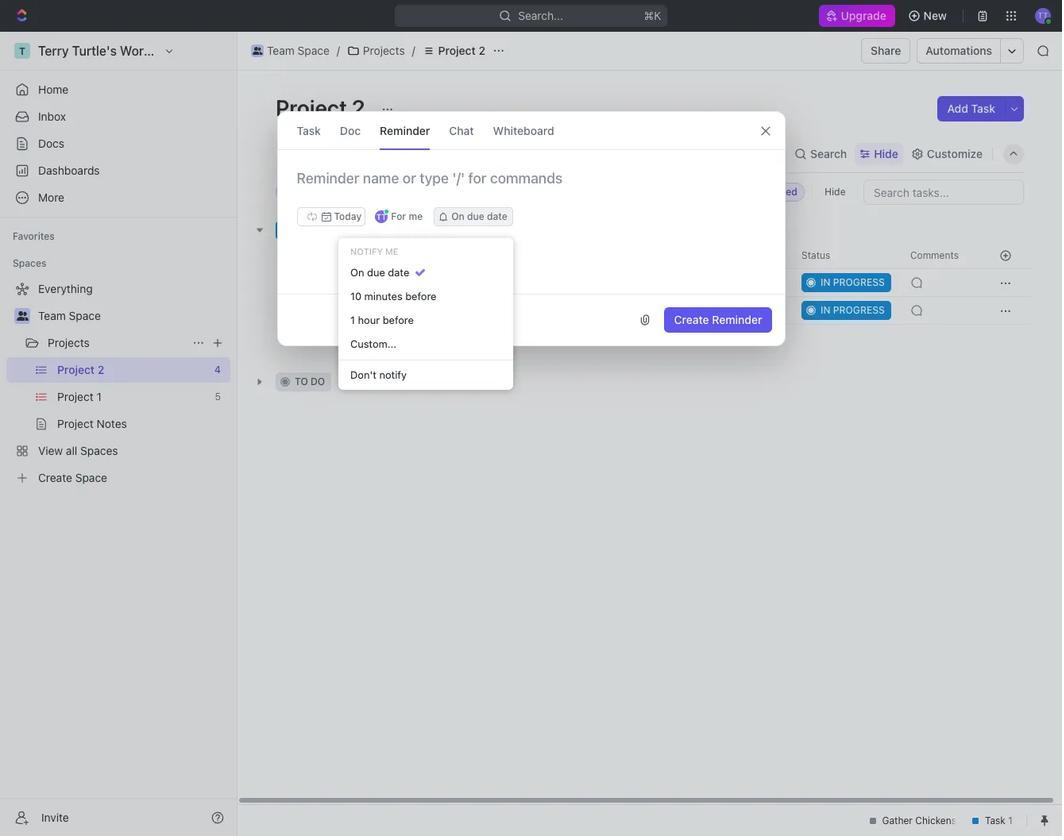 Task type: locate. For each thing, give the bounding box(es) containing it.
1 horizontal spatial space
[[298, 44, 330, 57]]

2 horizontal spatial add task button
[[938, 96, 1005, 122]]

0 vertical spatial date
[[487, 211, 508, 223]]

new button
[[902, 3, 957, 29]]

team space right user group icon
[[38, 309, 101, 323]]

hide right search
[[874, 147, 899, 160]]

home link
[[6, 77, 230, 103]]

add task down task 2 at left
[[320, 331, 367, 345]]

1 vertical spatial space
[[69, 309, 101, 323]]

0 horizontal spatial team space
[[38, 309, 101, 323]]

0 vertical spatial projects
[[363, 44, 405, 57]]

me
[[385, 246, 399, 257]]

team inside sidebar navigation
[[38, 309, 66, 323]]

user group image
[[16, 312, 28, 321]]

date
[[487, 211, 508, 223], [388, 266, 410, 279]]

1 vertical spatial projects
[[48, 336, 90, 350]]

1 vertical spatial date
[[388, 266, 410, 279]]

0 vertical spatial team space
[[267, 44, 330, 57]]

date down reminder na﻿me or type '/' for commands text box
[[487, 211, 508, 223]]

create reminder button
[[665, 308, 772, 333]]

0 vertical spatial on due date
[[452, 211, 508, 223]]

0 horizontal spatial on
[[350, 266, 364, 279]]

hour
[[358, 314, 380, 326]]

Search tasks... text field
[[865, 180, 1024, 204]]

team
[[267, 44, 295, 57], [38, 309, 66, 323]]

add task for add task button to the top
[[948, 102, 996, 115]]

task 1
[[320, 276, 353, 290]]

1 horizontal spatial on
[[452, 211, 465, 223]]

date inside dropdown button
[[487, 211, 508, 223]]

don't
[[350, 369, 377, 381]]

space inside "tree"
[[69, 309, 101, 323]]

new
[[924, 9, 947, 22]]

1 vertical spatial reminder
[[712, 313, 763, 327]]

list link
[[354, 143, 376, 165]]

project 2
[[438, 44, 486, 57], [276, 95, 370, 121]]

1 vertical spatial project
[[276, 95, 347, 121]]

on due date down reminder na﻿me or type '/' for commands text box
[[452, 211, 508, 223]]

1 horizontal spatial date
[[487, 211, 508, 223]]

1
[[347, 276, 353, 290], [371, 277, 375, 288], [372, 304, 377, 316], [350, 314, 355, 326]]

add
[[948, 102, 969, 115], [427, 224, 445, 236], [320, 331, 341, 345]]

on due date
[[452, 211, 508, 223], [350, 266, 410, 279]]

team right user group icon
[[38, 309, 66, 323]]

sidebar navigation
[[0, 32, 238, 837]]

notify
[[379, 369, 407, 381]]

/
[[337, 44, 340, 57], [412, 44, 415, 57]]

reminder right create
[[712, 313, 763, 327]]

add task button
[[938, 96, 1005, 122], [408, 221, 475, 240], [313, 329, 374, 348]]

0 horizontal spatial project 2
[[276, 95, 370, 121]]

0 horizontal spatial /
[[337, 44, 340, 57]]

on due date button
[[434, 207, 513, 226]]

on down notify
[[350, 266, 364, 279]]

tree
[[6, 277, 230, 491]]

table
[[482, 147, 510, 160]]

1 vertical spatial team
[[38, 309, 66, 323]]

team space link
[[247, 41, 334, 60], [38, 304, 227, 329]]

space right user group icon
[[69, 309, 101, 323]]

projects
[[363, 44, 405, 57], [48, 336, 90, 350]]

team right user group image
[[267, 44, 295, 57]]

1 button for 2
[[357, 303, 379, 319]]

reminder
[[380, 124, 430, 137], [712, 313, 763, 327]]

user group image
[[253, 47, 262, 55]]

space right user group image
[[298, 44, 330, 57]]

docs link
[[6, 131, 230, 157]]

0 horizontal spatial add task
[[320, 331, 367, 345]]

date down me
[[388, 266, 410, 279]]

1 up minutes
[[371, 277, 375, 288]]

1 horizontal spatial add task button
[[408, 221, 475, 240]]

0 horizontal spatial reminder
[[380, 124, 430, 137]]

task inside dialog
[[297, 124, 321, 137]]

progress
[[307, 224, 359, 236]]

0 vertical spatial hide
[[874, 147, 899, 160]]

upgrade
[[842, 9, 887, 22]]

0 vertical spatial before
[[405, 290, 437, 302]]

1 vertical spatial before
[[383, 314, 414, 326]]

add task up customize
[[948, 102, 996, 115]]

1 horizontal spatial add task
[[427, 224, 469, 236]]

1 down minutes
[[372, 304, 377, 316]]

in progress
[[295, 224, 359, 236]]

on due date down notify me
[[350, 266, 410, 279]]

add task button down task 2 at left
[[313, 329, 374, 348]]

notify me
[[350, 246, 399, 257]]

due
[[467, 211, 485, 223], [367, 266, 385, 279]]

space
[[298, 44, 330, 57], [69, 309, 101, 323]]

1 horizontal spatial team
[[267, 44, 295, 57]]

1 horizontal spatial project
[[438, 44, 476, 57]]

add down task 2 at left
[[320, 331, 341, 345]]

1 horizontal spatial project 2
[[438, 44, 486, 57]]

to
[[295, 376, 308, 388]]

doc button
[[340, 112, 361, 149]]

0 vertical spatial reminder
[[380, 124, 430, 137]]

doc
[[340, 124, 361, 137]]

1 hour before
[[350, 314, 414, 326]]

automations button
[[918, 39, 1001, 63]]

project
[[438, 44, 476, 57], [276, 95, 347, 121]]

do
[[311, 376, 325, 388]]

due down notify me
[[367, 266, 385, 279]]

1 horizontal spatial add
[[427, 224, 445, 236]]

0 vertical spatial add task
[[948, 102, 996, 115]]

1 button down 10
[[357, 303, 379, 319]]

before right minutes
[[405, 290, 437, 302]]

customize
[[927, 147, 983, 160]]

1 vertical spatial add task
[[427, 224, 469, 236]]

add down calendar link
[[427, 224, 445, 236]]

1 vertical spatial team space link
[[38, 304, 227, 329]]

1 horizontal spatial reminder
[[712, 313, 763, 327]]

1 horizontal spatial on due date
[[452, 211, 508, 223]]

1 vertical spatial projects link
[[48, 331, 186, 356]]

task button
[[297, 112, 321, 149]]

1 horizontal spatial team space link
[[247, 41, 334, 60]]

0 vertical spatial on
[[452, 211, 465, 223]]

1 horizontal spatial hide
[[874, 147, 899, 160]]

1 vertical spatial team space
[[38, 309, 101, 323]]

hide
[[874, 147, 899, 160], [825, 186, 846, 198]]

2
[[479, 44, 486, 57], [352, 95, 365, 121], [377, 224, 383, 236], [347, 304, 354, 317], [343, 376, 349, 388]]

1 vertical spatial hide
[[825, 186, 846, 198]]

on
[[452, 211, 465, 223], [350, 266, 364, 279]]

search...
[[518, 9, 563, 22]]

1 vertical spatial on
[[350, 266, 364, 279]]

before down "10 minutes before"
[[383, 314, 414, 326]]

add task
[[948, 102, 996, 115], [427, 224, 469, 236], [320, 331, 367, 345]]

1 horizontal spatial projects link
[[343, 41, 409, 60]]

add task for left add task button
[[320, 331, 367, 345]]

0 vertical spatial 1 button
[[356, 275, 378, 291]]

0 horizontal spatial projects link
[[48, 331, 186, 356]]

chat
[[449, 124, 474, 137]]

add up customize
[[948, 102, 969, 115]]

add task down calendar
[[427, 224, 469, 236]]

gantt link
[[537, 143, 569, 165]]

1 vertical spatial add task button
[[408, 221, 475, 240]]

0 horizontal spatial date
[[388, 266, 410, 279]]

0 horizontal spatial project
[[276, 95, 347, 121]]

team space
[[267, 44, 330, 57], [38, 309, 101, 323]]

0 horizontal spatial team space link
[[38, 304, 227, 329]]

dialog
[[277, 111, 786, 346]]

due inside dropdown button
[[467, 211, 485, 223]]

team space right user group image
[[267, 44, 330, 57]]

before for 10 minutes before
[[405, 290, 437, 302]]

1 button right task 1
[[356, 275, 378, 291]]

1 vertical spatial 1 button
[[357, 303, 379, 319]]

0 vertical spatial add
[[948, 102, 969, 115]]

on inside dropdown button
[[452, 211, 465, 223]]

2 vertical spatial add task
[[320, 331, 367, 345]]

task
[[972, 102, 996, 115], [297, 124, 321, 137], [448, 224, 469, 236], [320, 276, 344, 290], [320, 304, 344, 317], [344, 331, 367, 345]]

dashboards
[[38, 164, 100, 177]]

2 horizontal spatial add task
[[948, 102, 996, 115]]

1 horizontal spatial due
[[467, 211, 485, 223]]

board link
[[293, 143, 328, 165]]

hide button
[[818, 183, 852, 202]]

add task button up customize
[[938, 96, 1005, 122]]

on down calendar
[[452, 211, 465, 223]]

reminder up calendar link
[[380, 124, 430, 137]]

create reminder
[[674, 313, 763, 327]]

inbox
[[38, 110, 66, 123]]

hide down search
[[825, 186, 846, 198]]

0 vertical spatial due
[[467, 211, 485, 223]]

0 horizontal spatial due
[[367, 266, 385, 279]]

projects link
[[343, 41, 409, 60], [48, 331, 186, 356]]

tree containing team space
[[6, 277, 230, 491]]

2 vertical spatial add task button
[[313, 329, 374, 348]]

1 button
[[356, 275, 378, 291], [357, 303, 379, 319]]

notify
[[350, 246, 383, 257]]

1 horizontal spatial /
[[412, 44, 415, 57]]

1 vertical spatial on due date
[[350, 266, 410, 279]]

to do
[[295, 376, 325, 388]]

0 horizontal spatial hide
[[825, 186, 846, 198]]

1 vertical spatial due
[[367, 266, 385, 279]]

0 horizontal spatial space
[[69, 309, 101, 323]]

2 / from the left
[[412, 44, 415, 57]]

due down reminder na﻿me or type '/' for commands text box
[[467, 211, 485, 223]]

0 horizontal spatial projects
[[48, 336, 90, 350]]

spaces
[[13, 257, 46, 269]]

0 horizontal spatial team
[[38, 309, 66, 323]]

hide inside dropdown button
[[874, 147, 899, 160]]

2 vertical spatial add
[[320, 331, 341, 345]]

whiteboard button
[[493, 112, 555, 149]]

add task button down calendar link
[[408, 221, 475, 240]]

10 minutes before
[[350, 290, 437, 302]]

before
[[405, 290, 437, 302], [383, 314, 414, 326]]

dialog containing task
[[277, 111, 786, 346]]



Task type: vqa. For each thing, say whether or not it's contained in the screenshot.
reminder inside the "button"
yes



Task type: describe. For each thing, give the bounding box(es) containing it.
on due date inside dropdown button
[[452, 211, 508, 223]]

reminder inside button
[[712, 313, 763, 327]]

upgrade link
[[820, 5, 895, 27]]

team space link inside sidebar navigation
[[38, 304, 227, 329]]

invite
[[41, 811, 69, 825]]

0 vertical spatial projects link
[[343, 41, 409, 60]]

search
[[811, 147, 847, 160]]

board
[[296, 147, 328, 160]]

in
[[295, 224, 305, 236]]

hide button
[[855, 143, 903, 165]]

0 vertical spatial team
[[267, 44, 295, 57]]

Reminder na﻿me or type '/' for commands text field
[[278, 169, 785, 207]]

1 left hour
[[350, 314, 355, 326]]

hide inside button
[[825, 186, 846, 198]]

whiteboard
[[493, 124, 555, 137]]

1 / from the left
[[337, 44, 340, 57]]

0 vertical spatial team space link
[[247, 41, 334, 60]]

custom...
[[350, 337, 397, 350]]

0 vertical spatial add task button
[[938, 96, 1005, 122]]

search button
[[790, 143, 852, 165]]

favorites button
[[6, 227, 61, 246]]

list
[[357, 147, 376, 160]]

0 vertical spatial project 2
[[438, 44, 486, 57]]

chat button
[[449, 112, 474, 149]]

1 vertical spatial project 2
[[276, 95, 370, 121]]

gantt
[[540, 147, 569, 160]]

0 horizontal spatial add task button
[[313, 329, 374, 348]]

task 2
[[320, 304, 354, 317]]

automations
[[926, 44, 993, 57]]

0 vertical spatial space
[[298, 44, 330, 57]]

minutes
[[364, 290, 403, 302]]

calendar
[[405, 147, 453, 160]]

1 vertical spatial add
[[427, 224, 445, 236]]

⌘k
[[644, 9, 661, 22]]

customize button
[[907, 143, 988, 165]]

1 horizontal spatial projects
[[363, 44, 405, 57]]

favorites
[[13, 230, 55, 242]]

don't notify
[[350, 369, 407, 381]]

tree inside sidebar navigation
[[6, 277, 230, 491]]

0 vertical spatial project
[[438, 44, 476, 57]]

10
[[350, 290, 362, 302]]

share
[[871, 44, 902, 57]]

1 horizontal spatial team space
[[267, 44, 330, 57]]

table link
[[479, 143, 510, 165]]

docs
[[38, 137, 64, 150]]

1 button for 1
[[356, 275, 378, 291]]

0 horizontal spatial on due date
[[350, 266, 410, 279]]

before for 1 hour before
[[383, 314, 414, 326]]

calendar link
[[402, 143, 453, 165]]

2 horizontal spatial add
[[948, 102, 969, 115]]

inbox link
[[6, 104, 230, 130]]

share button
[[862, 38, 911, 64]]

0 horizontal spatial add
[[320, 331, 341, 345]]

1 up task 2 at left
[[347, 276, 353, 290]]

team space inside "tree"
[[38, 309, 101, 323]]

dashboards link
[[6, 158, 230, 184]]

reminder button
[[380, 112, 430, 149]]

home
[[38, 83, 69, 96]]

project 2 link
[[419, 41, 490, 60]]

projects inside sidebar navigation
[[48, 336, 90, 350]]

create
[[674, 313, 709, 327]]



